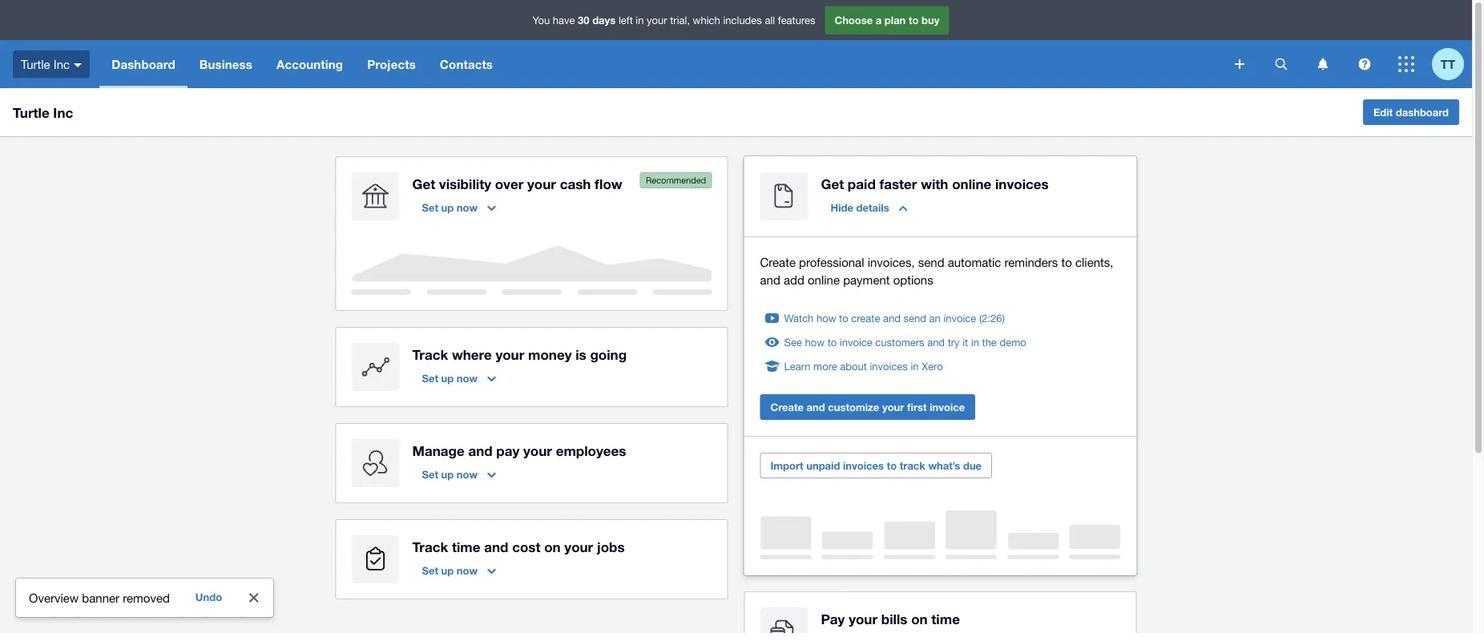Task type: locate. For each thing, give the bounding box(es) containing it.
now down where
[[457, 372, 478, 384]]

1 vertical spatial inc
[[53, 104, 73, 120]]

and inside see how to invoice customers and try it in the demo link
[[928, 336, 945, 348]]

in right it on the bottom
[[972, 336, 980, 348]]

hide details
[[831, 201, 890, 214]]

time left "cost"
[[452, 539, 481, 555]]

0 vertical spatial turtle inc
[[21, 57, 70, 71]]

online down professional on the top right
[[808, 273, 840, 287]]

business button
[[187, 40, 265, 88]]

up down visibility
[[441, 201, 454, 214]]

online right with
[[953, 176, 992, 192]]

0 vertical spatial create
[[760, 255, 796, 269]]

set up now for where
[[422, 372, 478, 384]]

0 horizontal spatial in
[[636, 14, 644, 26]]

demo
[[1000, 336, 1027, 348]]

to inside see how to invoice customers and try it in the demo link
[[828, 336, 837, 348]]

set up now down visibility
[[422, 201, 478, 214]]

how for watch
[[817, 312, 837, 324]]

payment
[[844, 273, 890, 287]]

up down where
[[441, 372, 454, 384]]

how
[[817, 312, 837, 324], [805, 336, 825, 348]]

details
[[857, 201, 890, 214]]

0 vertical spatial time
[[452, 539, 481, 555]]

to left track
[[887, 459, 897, 472]]

what's
[[929, 459, 961, 472]]

1 vertical spatial turtle inc
[[13, 104, 73, 120]]

svg image inside turtle inc popup button
[[74, 63, 82, 67]]

1 set from the top
[[422, 201, 439, 214]]

4 up from the top
[[441, 564, 454, 577]]

customers
[[876, 336, 925, 348]]

how right see
[[805, 336, 825, 348]]

up
[[441, 201, 454, 214], [441, 372, 454, 384], [441, 468, 454, 481], [441, 564, 454, 577]]

4 set up now from the top
[[422, 564, 478, 577]]

see how to invoice customers and try it in the demo
[[784, 336, 1027, 348]]

up for where
[[441, 372, 454, 384]]

all
[[765, 14, 775, 26]]

up for time
[[441, 564, 454, 577]]

it
[[963, 336, 969, 348]]

create professional invoices, send automatic reminders to clients, and add online payment options
[[760, 255, 1114, 287]]

invoice right first
[[930, 401, 965, 413]]

1 horizontal spatial svg image
[[1399, 56, 1415, 72]]

0 vertical spatial inc
[[54, 57, 70, 71]]

in left xero
[[911, 360, 919, 372]]

track
[[412, 346, 448, 362], [412, 539, 448, 555]]

up for and
[[441, 468, 454, 481]]

set up now
[[422, 201, 478, 214], [422, 372, 478, 384], [422, 468, 478, 481], [422, 564, 478, 577]]

plan
[[885, 14, 906, 26]]

0 vertical spatial how
[[817, 312, 837, 324]]

1 vertical spatial track
[[412, 539, 448, 555]]

inc
[[54, 57, 70, 71], [53, 104, 73, 120]]

create for create professional invoices, send automatic reminders to clients, and add online payment options
[[760, 255, 796, 269]]

overview banner removed
[[29, 591, 170, 605]]

now for where
[[457, 372, 478, 384]]

and left the customize at the bottom of the page
[[807, 401, 825, 413]]

1 set up now button from the top
[[412, 195, 506, 220]]

send left an
[[904, 312, 927, 324]]

an
[[930, 312, 941, 324]]

0 vertical spatial in
[[636, 14, 644, 26]]

invoices right unpaid
[[843, 459, 884, 472]]

set up now down track time and cost on your jobs
[[422, 564, 478, 577]]

banner
[[0, 0, 1473, 88]]

1 vertical spatial how
[[805, 336, 825, 348]]

your
[[647, 14, 668, 26], [528, 176, 556, 192], [496, 346, 525, 362], [883, 401, 905, 413], [524, 443, 552, 459], [565, 539, 593, 555], [849, 611, 878, 627]]

faster
[[880, 176, 917, 192]]

now
[[457, 201, 478, 214], [457, 372, 478, 384], [457, 468, 478, 481], [457, 564, 478, 577]]

and inside the create professional invoices, send automatic reminders to clients, and add online payment options
[[760, 273, 781, 287]]

manage
[[412, 443, 465, 459]]

invoice up it on the bottom
[[944, 312, 977, 324]]

recommended icon image
[[640, 172, 712, 188]]

send inside the create professional invoices, send automatic reminders to clients, and add online payment options
[[919, 255, 945, 269]]

invoices preview bar graph image
[[760, 511, 1121, 560]]

invoices up reminders
[[996, 176, 1049, 192]]

invoices
[[996, 176, 1049, 192], [870, 360, 908, 372], [843, 459, 884, 472]]

up right projects icon
[[441, 564, 454, 577]]

your inside button
[[883, 401, 905, 413]]

2 inc from the top
[[53, 104, 73, 120]]

create inside create and customize your first invoice button
[[771, 401, 804, 413]]

2 get from the left
[[821, 176, 844, 192]]

1 horizontal spatial on
[[912, 611, 928, 627]]

1 now from the top
[[457, 201, 478, 214]]

4 now from the top
[[457, 564, 478, 577]]

(2:26)
[[980, 312, 1005, 324]]

invoices inside button
[[843, 459, 884, 472]]

how right watch
[[817, 312, 837, 324]]

on right "cost"
[[544, 539, 561, 555]]

create
[[760, 255, 796, 269], [771, 401, 804, 413]]

navigation containing dashboard
[[100, 40, 1224, 88]]

projects icon image
[[352, 536, 400, 584]]

set up now down where
[[422, 372, 478, 384]]

0 vertical spatial send
[[919, 255, 945, 269]]

set
[[422, 201, 439, 214], [422, 372, 439, 384], [422, 468, 439, 481], [422, 564, 439, 577]]

is
[[576, 346, 587, 362]]

2 track from the top
[[412, 539, 448, 555]]

to inside the create professional invoices, send automatic reminders to clients, and add online payment options
[[1062, 255, 1072, 269]]

now for time
[[457, 564, 478, 577]]

set up now button down where
[[412, 366, 506, 391]]

1 horizontal spatial online
[[953, 176, 992, 192]]

in right left
[[636, 14, 644, 26]]

which
[[693, 14, 721, 26]]

1 horizontal spatial in
[[911, 360, 919, 372]]

send
[[919, 255, 945, 269], [904, 312, 927, 324]]

contacts button
[[428, 40, 505, 88]]

going
[[590, 346, 627, 362]]

1 vertical spatial create
[[771, 401, 804, 413]]

removed
[[123, 591, 170, 605]]

how inside see how to invoice customers and try it in the demo link
[[805, 336, 825, 348]]

0 horizontal spatial online
[[808, 273, 840, 287]]

0 horizontal spatial get
[[412, 176, 435, 192]]

navigation
[[100, 40, 1224, 88]]

4 set from the top
[[422, 564, 439, 577]]

send up options on the top right
[[919, 255, 945, 269]]

turtle inc
[[21, 57, 70, 71], [13, 104, 73, 120]]

in
[[636, 14, 644, 26], [972, 336, 980, 348], [911, 360, 919, 372]]

on right the bills
[[912, 611, 928, 627]]

invoice up about
[[840, 336, 873, 348]]

add
[[784, 273, 805, 287]]

import unpaid invoices to track what's due
[[771, 459, 982, 472]]

pay your bills on time
[[821, 611, 960, 627]]

choose
[[835, 14, 873, 26]]

2 horizontal spatial in
[[972, 336, 980, 348]]

now down visibility
[[457, 201, 478, 214]]

cost
[[512, 539, 541, 555]]

svg image
[[1399, 56, 1415, 72], [1276, 58, 1288, 70]]

set up now button down track time and cost on your jobs
[[412, 558, 506, 584]]

1 inc from the top
[[54, 57, 70, 71]]

overview banner removed status
[[16, 579, 273, 617]]

online
[[953, 176, 992, 192], [808, 273, 840, 287]]

with
[[921, 176, 949, 192]]

1 vertical spatial time
[[932, 611, 960, 627]]

jobs
[[597, 539, 625, 555]]

svg image
[[1318, 58, 1329, 70], [1359, 58, 1371, 70], [1235, 59, 1245, 69], [74, 63, 82, 67]]

invoices,
[[868, 255, 915, 269]]

2 set from the top
[[422, 372, 439, 384]]

you
[[533, 14, 550, 26]]

2 set up now button from the top
[[412, 366, 506, 391]]

edit dashboard button
[[1364, 99, 1460, 125]]

create up add
[[760, 255, 796, 269]]

get
[[412, 176, 435, 192], [821, 176, 844, 192]]

track right projects icon
[[412, 539, 448, 555]]

set right banking icon
[[422, 201, 439, 214]]

manage and pay your employees
[[412, 443, 627, 459]]

3 now from the top
[[457, 468, 478, 481]]

4 set up now button from the top
[[412, 558, 506, 584]]

get paid faster with online invoices
[[821, 176, 1049, 192]]

2 set up now from the top
[[422, 372, 478, 384]]

0 vertical spatial turtle
[[21, 57, 50, 71]]

set for manage and pay your employees
[[422, 468, 439, 481]]

invoices icon image
[[760, 172, 809, 220]]

get for get paid faster with online invoices
[[821, 176, 844, 192]]

0 vertical spatial online
[[953, 176, 992, 192]]

set for track where your money is going
[[422, 372, 439, 384]]

set up now button
[[412, 195, 506, 220], [412, 366, 506, 391], [412, 462, 506, 487], [412, 558, 506, 584]]

how inside watch how to create and send an invoice (2:26) link
[[817, 312, 837, 324]]

now down manage
[[457, 468, 478, 481]]

1 vertical spatial invoices
[[870, 360, 908, 372]]

2 up from the top
[[441, 372, 454, 384]]

and inside watch how to create and send an invoice (2:26) link
[[883, 312, 901, 324]]

set right projects icon
[[422, 564, 439, 577]]

and left add
[[760, 273, 781, 287]]

and left pay
[[469, 443, 493, 459]]

0 vertical spatial track
[[412, 346, 448, 362]]

to left clients,
[[1062, 255, 1072, 269]]

2 vertical spatial invoices
[[843, 459, 884, 472]]

paid
[[848, 176, 876, 192]]

and up the customers
[[883, 312, 901, 324]]

banner
[[82, 591, 120, 605]]

online inside the create professional invoices, send automatic reminders to clients, and add online payment options
[[808, 273, 840, 287]]

get up hide on the right
[[821, 176, 844, 192]]

invoices down the customers
[[870, 360, 908, 372]]

1 horizontal spatial get
[[821, 176, 844, 192]]

edit
[[1374, 106, 1394, 118]]

clients,
[[1076, 255, 1114, 269]]

0 vertical spatial on
[[544, 539, 561, 555]]

2 vertical spatial invoice
[[930, 401, 965, 413]]

accounting button
[[265, 40, 355, 88]]

0 vertical spatial invoices
[[996, 176, 1049, 192]]

due
[[964, 459, 982, 472]]

1 track from the top
[[412, 346, 448, 362]]

tt
[[1441, 57, 1456, 71]]

undo
[[196, 591, 222, 603]]

time right the bills
[[932, 611, 960, 627]]

turtle
[[21, 57, 50, 71], [13, 104, 49, 120]]

3 set up now button from the top
[[412, 462, 506, 487]]

set up now button down manage
[[412, 462, 506, 487]]

to left create
[[839, 312, 849, 324]]

track for track time and cost on your jobs
[[412, 539, 448, 555]]

set up now down manage
[[422, 468, 478, 481]]

choose a plan to buy
[[835, 14, 940, 26]]

import
[[771, 459, 804, 472]]

create down learn
[[771, 401, 804, 413]]

get visibility over your cash flow
[[412, 176, 623, 192]]

see how to invoice customers and try it in the demo link
[[784, 334, 1027, 350]]

set up now button down visibility
[[412, 195, 506, 220]]

set down manage
[[422, 468, 439, 481]]

and
[[760, 273, 781, 287], [883, 312, 901, 324], [928, 336, 945, 348], [807, 401, 825, 413], [469, 443, 493, 459], [484, 539, 509, 555]]

1 get from the left
[[412, 176, 435, 192]]

and left try
[[928, 336, 945, 348]]

3 set up now from the top
[[422, 468, 478, 481]]

1 vertical spatial online
[[808, 273, 840, 287]]

2 now from the top
[[457, 372, 478, 384]]

learn
[[784, 360, 811, 372]]

3 up from the top
[[441, 468, 454, 481]]

get for get visibility over your cash flow
[[412, 176, 435, 192]]

3 set from the top
[[422, 468, 439, 481]]

create inside the create professional invoices, send automatic reminders to clients, and add online payment options
[[760, 255, 796, 269]]

now down track time and cost on your jobs
[[457, 564, 478, 577]]

to up more
[[828, 336, 837, 348]]

create for create and customize your first invoice
[[771, 401, 804, 413]]

create
[[852, 312, 881, 324]]

1 vertical spatial send
[[904, 312, 927, 324]]

to inside watch how to create and send an invoice (2:26) link
[[839, 312, 849, 324]]

business
[[199, 57, 253, 71]]

get left visibility
[[412, 176, 435, 192]]

track left where
[[412, 346, 448, 362]]

time
[[452, 539, 481, 555], [932, 611, 960, 627]]

up down manage
[[441, 468, 454, 481]]

1 horizontal spatial time
[[932, 611, 960, 627]]

inc inside popup button
[[54, 57, 70, 71]]

set right track money icon
[[422, 372, 439, 384]]

trial,
[[670, 14, 690, 26]]

invoice
[[944, 312, 977, 324], [840, 336, 873, 348], [930, 401, 965, 413]]



Task type: describe. For each thing, give the bounding box(es) containing it.
dashboard link
[[100, 40, 187, 88]]

customize
[[828, 401, 880, 413]]

how for see
[[805, 336, 825, 348]]

banner containing dashboard
[[0, 0, 1473, 88]]

close image
[[249, 593, 259, 603]]

options
[[894, 273, 934, 287]]

unpaid
[[807, 459, 840, 472]]

banking icon image
[[352, 172, 400, 220]]

accounting
[[277, 57, 343, 71]]

projects button
[[355, 40, 428, 88]]

1 vertical spatial in
[[972, 336, 980, 348]]

hide
[[831, 201, 854, 214]]

0 vertical spatial invoice
[[944, 312, 977, 324]]

pay
[[497, 443, 520, 459]]

dashboard
[[1396, 106, 1449, 118]]

contacts
[[440, 57, 493, 71]]

bills icon image
[[760, 608, 809, 633]]

employees
[[556, 443, 627, 459]]

create and customize your first invoice
[[771, 401, 965, 413]]

watch how to create and send an invoice (2:26) link
[[784, 310, 1005, 326]]

reminders
[[1005, 255, 1058, 269]]

close button
[[238, 582, 270, 614]]

0 horizontal spatial time
[[452, 539, 481, 555]]

left
[[619, 14, 633, 26]]

automatic
[[948, 255, 1002, 269]]

to left buy
[[909, 14, 919, 26]]

you have 30 days left in your trial, which includes all features
[[533, 14, 816, 26]]

track for track where your money is going
[[412, 346, 448, 362]]

turtle inc button
[[0, 40, 100, 88]]

buy
[[922, 14, 940, 26]]

set up now for time
[[422, 564, 478, 577]]

0 horizontal spatial on
[[544, 539, 561, 555]]

invoice inside button
[[930, 401, 965, 413]]

try
[[948, 336, 960, 348]]

cash
[[560, 176, 591, 192]]

turtle inside popup button
[[21, 57, 50, 71]]

and inside create and customize your first invoice button
[[807, 401, 825, 413]]

watch how to create and send an invoice (2:26)
[[784, 312, 1005, 324]]

days
[[593, 14, 616, 26]]

includes
[[723, 14, 762, 26]]

0 horizontal spatial svg image
[[1276, 58, 1288, 70]]

set up now button for time
[[412, 558, 506, 584]]

dashboard
[[112, 57, 175, 71]]

bills
[[882, 611, 908, 627]]

your inside banner
[[647, 14, 668, 26]]

have
[[553, 14, 575, 26]]

1 vertical spatial turtle
[[13, 104, 49, 120]]

set for track time and cost on your jobs
[[422, 564, 439, 577]]

visibility
[[439, 176, 491, 192]]

over
[[495, 176, 524, 192]]

banking preview line graph image
[[352, 246, 712, 295]]

track
[[900, 459, 926, 472]]

hide details button
[[821, 195, 918, 220]]

2 vertical spatial in
[[911, 360, 919, 372]]

overview
[[29, 591, 79, 605]]

see
[[784, 336, 802, 348]]

edit dashboard
[[1374, 106, 1449, 118]]

about
[[840, 360, 867, 372]]

undo button
[[186, 585, 232, 611]]

track where your money is going
[[412, 346, 627, 362]]

features
[[778, 14, 816, 26]]

a
[[876, 14, 882, 26]]

1 vertical spatial invoice
[[840, 336, 873, 348]]

create and customize your first invoice button
[[760, 394, 976, 420]]

tt button
[[1433, 40, 1473, 88]]

the
[[983, 336, 997, 348]]

set up now button for and
[[412, 462, 506, 487]]

1 up from the top
[[441, 201, 454, 214]]

import unpaid invoices to track what's due button
[[760, 453, 993, 479]]

track money icon image
[[352, 343, 400, 391]]

30
[[578, 14, 590, 26]]

money
[[528, 346, 572, 362]]

set up now for and
[[422, 468, 478, 481]]

turtle inc inside turtle inc popup button
[[21, 57, 70, 71]]

where
[[452, 346, 492, 362]]

learn more about invoices in xero
[[784, 360, 943, 372]]

professional
[[799, 255, 865, 269]]

first
[[908, 401, 927, 413]]

flow
[[595, 176, 623, 192]]

1 vertical spatial on
[[912, 611, 928, 627]]

and left "cost"
[[484, 539, 509, 555]]

track time and cost on your jobs
[[412, 539, 625, 555]]

xero
[[922, 360, 943, 372]]

now for and
[[457, 468, 478, 481]]

to inside import unpaid invoices to track what's due button
[[887, 459, 897, 472]]

pay
[[821, 611, 845, 627]]

watch
[[784, 312, 814, 324]]

1 set up now from the top
[[422, 201, 478, 214]]

employees icon image
[[352, 439, 400, 487]]

more
[[814, 360, 838, 372]]

learn more about invoices in xero link
[[784, 358, 943, 374]]

set up now button for where
[[412, 366, 506, 391]]

projects
[[367, 57, 416, 71]]



Task type: vqa. For each thing, say whether or not it's contained in the screenshot.
EXPORT LINK on the top right of the page
no



